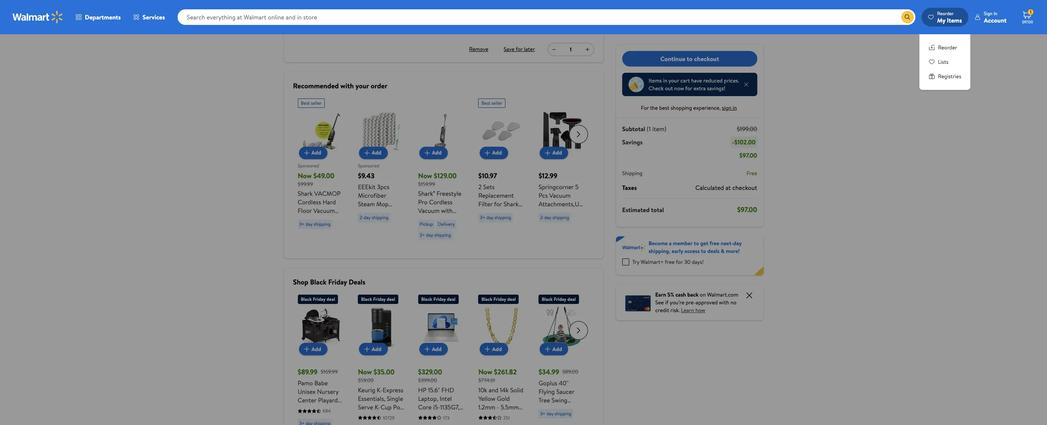 Task type: vqa. For each thing, say whether or not it's contained in the screenshot.
Black in the $89.99 $169.99 Pamo Babe Unisex Nursery Center Playard with Bassinet & Changing Table, Black
yes



Task type: describe. For each thing, give the bounding box(es) containing it.
shipping for sets
[[495, 214, 511, 221]]

pickup
[[420, 221, 433, 228]]

charging
[[418, 224, 443, 232]]

best for sponsored
[[301, 100, 310, 106]]

(1
[[647, 125, 651, 133]]

251
[[504, 415, 510, 421]]

add to cart image for add button within $10.97 group
[[483, 148, 492, 158]]

add for hp 15.6" fhd laptop, intel core i5-1135g7, 8gb ram, 256gb 
[[432, 346, 442, 353]]

sets
[[483, 183, 495, 191]]

10k
[[479, 386, 487, 394]]

for
[[641, 104, 649, 112]]

total
[[651, 206, 664, 214]]

sponsored for $9.43
[[358, 162, 380, 169]]

estimated total
[[622, 206, 664, 214]]

day for 5
[[545, 214, 552, 221]]

friday for now $261.82
[[494, 296, 506, 303]]

cash
[[676, 291, 686, 299]]

freestyle
[[437, 189, 462, 198]]

shark inside sponsored $9.43 eeekit 3pcs microfiber steam mop replacement pads fit for shark vacuum cleaner s1000 s1000a s1000c s1000wm s1001c, washable reusable
[[358, 225, 373, 234]]

capital one credit card image
[[626, 294, 651, 311]]

close nudge image
[[744, 81, 750, 88]]

black for $34.99
[[542, 296, 553, 303]]

add button inside now $129.00 group
[[420, 147, 448, 159]]

mop inside sponsored $9.43 eeekit 3pcs microfiber steam mop replacement pads fit for shark vacuum cleaner s1000 s1000a s1000c s1000wm s1001c, washable reusable
[[377, 200, 389, 208]]

$34.99 group
[[539, 292, 585, 425]]

$34.99
[[539, 367, 560, 377]]

eeekit
[[358, 183, 376, 191]]

dismiss capital one banner image
[[745, 291, 754, 300]]

sign in account
[[984, 10, 1007, 24]]

add button inside $9.43 group
[[359, 147, 388, 159]]

2 vertical spatial $97.00
[[738, 205, 758, 215]]

free inside become a member to get free next-day shipping, early access to deals & more!
[[710, 240, 720, 247]]

account
[[984, 16, 1007, 24]]

mop inside sponsored now $49.00 $99.99 shark vacmop cordless hard floor vacuum mop with disposable vacmop pad, vm250
[[298, 215, 310, 224]]

try
[[633, 258, 640, 266]]

black for now $35.00
[[361, 296, 372, 303]]

1 $97.00
[[1023, 9, 1034, 25]]

add button for 10k and 14k solid yellow gold 1.2mm - 5.5mm mariner link chain neckl
[[480, 343, 508, 356]]

now inside sponsored now $49.00 $99.99 shark vacmop cordless hard floor vacuum mop with disposable vacmop pad, vm250
[[298, 171, 312, 181]]

out
[[665, 85, 673, 92]]

dock
[[444, 224, 459, 232]]

my
[[938, 16, 946, 24]]

on
[[700, 291, 706, 299]]

$89.99 group
[[298, 292, 344, 425]]

for inside save for later button
[[516, 45, 523, 53]]

black for $89.99
[[301, 296, 312, 303]]

gold
[[497, 394, 510, 403]]

$329.00
[[418, 367, 442, 377]]

deal for $34.99
[[568, 296, 576, 303]]

hp
[[418, 386, 427, 394]]

later
[[524, 45, 535, 53]]

0 vertical spatial k-
[[377, 386, 383, 394]]

outdoor
[[558, 405, 581, 413]]

black friday deal for now $261.82
[[482, 296, 516, 303]]

day for sets
[[487, 214, 494, 221]]

best seller for sponsored
[[301, 100, 322, 106]]

friday for now $35.00
[[373, 296, 386, 303]]

3+ for $34.99
[[540, 411, 546, 417]]

now
[[675, 85, 684, 92]]

solid
[[510, 386, 524, 394]]

cleaner inside sponsored $9.43 eeekit 3pcs microfiber steam mop replacement pads fit for shark vacuum cleaner s1000 s1000a s1000c s1000wm s1001c, washable reusable
[[358, 234, 379, 243]]

save
[[504, 45, 515, 53]]

seller for sponsored
[[311, 100, 322, 106]]

with inside "see if you're pre-approved with no credit risk."
[[719, 299, 730, 307]]

departments
[[85, 13, 121, 21]]

prices.
[[724, 77, 740, 85]]

to inside continue to checkout button
[[687, 54, 693, 63]]

& inside $89.99 $169.99 pamo babe unisex nursery center playard with bassinet & changing table, black
[[335, 405, 339, 413]]

registries
[[938, 72, 962, 80]]

day for goplus
[[547, 411, 554, 417]]

add button inside $12.99 group
[[540, 147, 569, 159]]

flying
[[539, 388, 555, 396]]

reorder for reorder
[[938, 44, 958, 51]]

5%
[[668, 291, 675, 299]]

earn
[[656, 291, 666, 299]]

xff350
[[479, 208, 500, 217]]

walmart image
[[12, 11, 63, 23]]

vacuum inside now $129.00 $159.99 shark® freestyle pro cordless vacuum with precision charging dock sv1114
[[418, 206, 440, 215]]

unisex
[[298, 388, 316, 396]]

3+ for sponsored
[[299, 221, 305, 228]]

shark®
[[418, 189, 435, 198]]

add to cart image for $329.00
[[423, 345, 432, 354]]

friday for $329.00
[[434, 296, 446, 303]]

increase quantity shark navigator lift-away xl multisurface upright vacuum cleaner, cu512, current quantity 1 image
[[585, 46, 591, 52]]

$34.99 $89.00 goplus 40'' flying saucer tree swing indoor outdoor play set swing for kids green
[[539, 367, 581, 425]]

add to cart image for add button within now $129.00 group
[[423, 148, 432, 158]]

tool,
[[561, 225, 574, 234]]

add to cart image for add button within '$89.99' group
[[302, 345, 312, 354]]

best
[[660, 104, 670, 112]]

$329.00 group
[[418, 292, 465, 425]]

add for shark vacmop cordless hard floor vacuum mop with disposable vacmop pad, vm250
[[312, 149, 321, 157]]

add for keurig k-express essentials, single serve k-cup pod coffee maker
[[372, 346, 382, 353]]

3+ day shipping for sponsored
[[299, 221, 331, 228]]

chain
[[479, 420, 494, 425]]

add inside now $129.00 group
[[432, 149, 442, 157]]

now for now $129.00
[[418, 171, 432, 181]]

$12.99 group
[[539, 95, 600, 277]]

registries link
[[929, 72, 962, 81]]

play
[[539, 413, 550, 422]]

1 vertical spatial in
[[733, 104, 737, 112]]

now for now $261.82
[[479, 367, 493, 377]]

1 for 1
[[570, 45, 572, 53]]

$10.97
[[479, 171, 497, 181]]

fit
[[372, 217, 379, 225]]

now $261.82 group
[[479, 292, 525, 425]]

sign
[[722, 104, 732, 112]]

add button for pamo babe unisex nursery center playard with bassinet & changing table, black
[[299, 343, 328, 356]]

essentials,
[[358, 394, 386, 403]]

credit
[[656, 307, 670, 314]]

black for $329.00
[[421, 296, 432, 303]]

how
[[696, 307, 706, 314]]

approved
[[696, 299, 718, 307]]

yellow
[[479, 394, 496, 403]]

decrease quantity shark navigator lift-away xl multisurface upright vacuum cleaner, cu512, current quantity 1 image
[[551, 46, 557, 52]]

add button for keurig k-express essentials, single serve k-cup pod coffee maker
[[359, 343, 388, 356]]

lift-
[[507, 217, 518, 225]]

best seller for $10.97
[[482, 100, 503, 106]]

256gb
[[418, 420, 437, 425]]

8gb
[[418, 412, 430, 420]]

learn how
[[681, 307, 706, 314]]

goplus
[[539, 379, 558, 388]]

next slide for horizontalscrollerrecommendations list image
[[570, 125, 588, 144]]

$49.00
[[313, 171, 335, 181]]

add button for hp 15.6" fhd laptop, intel core i5-1135g7, 8gb ram, 256gb 
[[420, 343, 448, 356]]

2-day shipping for springcorner
[[540, 214, 569, 221]]

3-Year plan - $12.00 checkbox
[[344, 24, 351, 31]]

$12.00
[[386, 24, 401, 31]]

reorder for reorder my items
[[938, 10, 954, 17]]

now $49.00 group
[[298, 95, 344, 249]]

disposable
[[298, 224, 327, 232]]

1 for 1 $97.00
[[1030, 9, 1032, 15]]

next slide for horizontalscrollerrecommendations list image
[[570, 321, 588, 340]]

for inside the items in your cart have reduced prices. check out now for extra savings!
[[686, 85, 693, 92]]

15.6"
[[428, 386, 440, 394]]

black inside $89.99 $169.99 pamo babe unisex nursery center playard with bassinet & changing table, black
[[298, 422, 312, 425]]

set
[[551, 413, 560, 422]]

1 vertical spatial $97.00
[[740, 151, 758, 160]]

items in your cart have reduced prices. check out now for extra savings!
[[649, 77, 740, 92]]

3pcs
[[377, 183, 390, 191]]

friday for $89.99
[[313, 296, 326, 303]]

deal for $89.99
[[327, 296, 335, 303]]

changing
[[298, 413, 324, 422]]

and inside now $261.82 $774.61 10k and 14k solid yellow gold 1.2mm - 5.5mm mariner link chain neckl
[[489, 386, 499, 394]]

sponsored for now
[[298, 162, 319, 169]]

reduced price image
[[629, 77, 644, 92]]

back
[[688, 291, 699, 299]]

with inside $89.99 $169.99 pamo babe unisex nursery center playard with bassinet & changing table, black
[[298, 405, 309, 413]]

Search search field
[[178, 9, 916, 25]]

walmart+
[[641, 258, 664, 266]]

for left 30
[[676, 258, 683, 266]]

access
[[685, 247, 700, 255]]

1 vertical spatial free
[[665, 258, 675, 266]]

filter
[[479, 200, 493, 208]]

days!
[[692, 258, 704, 266]]

navigator
[[479, 217, 505, 225]]

your for cart
[[669, 77, 679, 85]]

for inside the $12.99 springcorner 5 pcs vacuum attachments,universal vacuum cleaner attachments crevice tool, double head vacuum nozzle with adapter for 31mm and 35mm(black)
[[575, 251, 583, 260]]

recommended with your order
[[293, 81, 388, 91]]

tree
[[539, 396, 550, 405]]

checkout for calculated at checkout
[[733, 183, 758, 192]]

add button for shark vacmop cordless hard floor vacuum mop with disposable vacmop pad, vm250
[[299, 147, 328, 159]]

1 vertical spatial k-
[[375, 403, 381, 412]]

black friday deal for $34.99
[[542, 296, 576, 303]]

add for pamo babe unisex nursery center playard with bassinet & changing table, black
[[312, 346, 321, 353]]

add to cart image for now $49.00
[[302, 148, 312, 158]]

nv352
[[499, 234, 518, 243]]

cleaner inside the $12.99 springcorner 5 pcs vacuum attachments,universal vacuum cleaner attachments crevice tool, double head vacuum nozzle with adapter for 31mm and 35mm(black)
[[562, 208, 583, 217]]

now $129.00 group
[[418, 95, 465, 243]]

early
[[672, 247, 684, 255]]

3-
[[356, 24, 361, 31]]



Task type: locate. For each thing, give the bounding box(es) containing it.
$169.99
[[321, 368, 338, 376]]

0 vertical spatial and
[[556, 260, 566, 268]]

shipping for 5
[[553, 214, 569, 221]]

vacmop left pad,
[[298, 232, 324, 241]]

best inside $10.97 group
[[482, 100, 491, 106]]

$97.00 down $102.00
[[740, 151, 758, 160]]

add to cart image inside $10.97 group
[[483, 148, 492, 158]]

1 cordless from the left
[[298, 198, 321, 206]]

with up delivery on the left bottom of page
[[441, 206, 453, 215]]

2 vertical spatial -
[[497, 403, 499, 412]]

2 cordless from the left
[[429, 198, 453, 206]]

your left "order"
[[356, 81, 369, 91]]

0 vertical spatial -
[[383, 24, 385, 31]]

add button up $329.00
[[420, 343, 448, 356]]

more!
[[726, 247, 740, 255]]

- down sign in 'link' at right
[[732, 138, 735, 146]]

3+ day shipping inside $10.97 group
[[480, 214, 511, 221]]

2- up crevice at the right bottom of the page
[[540, 214, 545, 221]]

shipping up tool,
[[553, 214, 569, 221]]

add button up "$35.00"
[[359, 343, 388, 356]]

1 vertical spatial replacement
[[358, 208, 394, 217]]

cleaner up tool,
[[562, 208, 583, 217]]

day inside become a member to get free next-day shipping, early access to deals & more!
[[734, 240, 742, 247]]

sponsored inside sponsored now $49.00 $99.99 shark vacmop cordless hard floor vacuum mop with disposable vacmop pad, vm250
[[298, 162, 319, 169]]

with left no
[[719, 299, 730, 307]]

add button inside $329.00 group
[[420, 343, 448, 356]]

1 best from the left
[[301, 100, 310, 106]]

now left $49.00
[[298, 171, 312, 181]]

shark inside $10.97 2 sets replacement filter for shark xff350 navigator lift- away nv350, nv351, nv352
[[504, 200, 519, 208]]

1 horizontal spatial sponsored
[[358, 162, 380, 169]]

with inside now $129.00 $159.99 shark® freestyle pro cordless vacuum with precision charging dock sv1114
[[441, 206, 453, 215]]

add up the $261.82
[[492, 346, 502, 353]]

deal inside $34.99 group
[[568, 296, 576, 303]]

1 horizontal spatial in
[[733, 104, 737, 112]]

friday inside $34.99 group
[[554, 296, 567, 303]]

1 inside 1 $97.00
[[1030, 9, 1032, 15]]

your left cart
[[669, 77, 679, 85]]

deals
[[708, 247, 720, 255]]

2 seller from the left
[[492, 100, 503, 106]]

cordless
[[298, 198, 321, 206], [429, 198, 453, 206]]

1 horizontal spatial -
[[497, 403, 499, 412]]

swing right set
[[562, 413, 578, 422]]

3+ inside $34.99 group
[[540, 411, 546, 417]]

now up 10k
[[479, 367, 493, 377]]

1 vertical spatial reorder
[[938, 44, 958, 51]]

add button up $34.99
[[540, 343, 569, 356]]

add up $89.99
[[312, 346, 321, 353]]

0 horizontal spatial free
[[665, 258, 675, 266]]

3+ down floor
[[299, 221, 305, 228]]

0 horizontal spatial shark
[[298, 189, 313, 198]]

reduced
[[704, 77, 723, 85]]

3+ day shipping for $34.99
[[540, 411, 572, 417]]

shop
[[293, 277, 309, 287]]

3+ left set
[[540, 411, 546, 417]]

add to cart image up $12.99
[[543, 148, 553, 158]]

black friday deal inside now $35.00 group
[[361, 296, 395, 303]]

2 sponsored from the left
[[358, 162, 380, 169]]

add up $34.99
[[553, 346, 562, 353]]

add up $9.43 at left top
[[372, 149, 382, 157]]

$159.99
[[418, 180, 435, 188]]

add to cart image up $9.43 at left top
[[363, 148, 372, 158]]

shark up lift-
[[504, 200, 519, 208]]

become a member to get free next-day shipping, early access to deals & more!
[[649, 240, 742, 255]]

fhd
[[442, 386, 454, 394]]

0 horizontal spatial replacement
[[358, 208, 394, 217]]

1.2mm
[[479, 403, 496, 412]]

0 vertical spatial vacmop
[[314, 189, 341, 198]]

black inside now $261.82 group
[[482, 296, 493, 303]]

3+ day shipping inside now $129.00 group
[[420, 232, 451, 238]]

for left kids
[[539, 422, 547, 425]]

& right deals
[[721, 247, 725, 255]]

shipping for eeekit
[[372, 214, 389, 221]]

add inside $12.99 group
[[553, 149, 562, 157]]

0 vertical spatial reorder
[[938, 10, 954, 17]]

checkout inside button
[[694, 54, 719, 63]]

attachments,universal
[[539, 200, 600, 208]]

banner containing become a member to get free next-day shipping, early access to deals & more!
[[616, 236, 764, 275]]

cordless down $99.99
[[298, 198, 321, 206]]

deal inside now $261.82 group
[[507, 296, 516, 303]]

shark inside sponsored now $49.00 $99.99 shark vacmop cordless hard floor vacuum mop with disposable vacmop pad, vm250
[[298, 189, 313, 198]]

friday inside now $261.82 group
[[494, 296, 506, 303]]

1 vertical spatial mop
[[298, 215, 310, 224]]

add button up $12.99
[[540, 147, 569, 159]]

0 vertical spatial mop
[[377, 200, 389, 208]]

0 vertical spatial replacement
[[479, 191, 514, 200]]

1 horizontal spatial to
[[694, 240, 699, 247]]

black friday deal inside $34.99 group
[[542, 296, 576, 303]]

add button up $49.00
[[299, 147, 328, 159]]

$9.43 group
[[358, 95, 404, 285]]

5 deal from the left
[[568, 296, 576, 303]]

to left get
[[694, 240, 699, 247]]

intel
[[440, 394, 452, 403]]

now inside now $261.82 $774.61 10k and 14k solid yellow gold 1.2mm - 5.5mm mariner link chain neckl
[[479, 367, 493, 377]]

3+ down pickup
[[420, 232, 425, 238]]

2 deal from the left
[[387, 296, 395, 303]]

add up $49.00
[[312, 149, 321, 157]]

0 vertical spatial $97.00
[[1023, 19, 1034, 25]]

now inside now $35.00 $59.00 keurig k-express essentials, single serve k-cup pod coffee maker
[[358, 367, 372, 377]]

your for order
[[356, 81, 369, 91]]

add to cart image up $34.99
[[543, 345, 553, 354]]

add to cart image for $34.99
[[543, 345, 553, 354]]

3+ for $10.97
[[480, 214, 485, 221]]

0 horizontal spatial checkout
[[694, 54, 719, 63]]

3+ day shipping up kids
[[540, 411, 572, 417]]

black
[[310, 277, 327, 287], [301, 296, 312, 303], [361, 296, 372, 303], [421, 296, 432, 303], [482, 296, 493, 303], [542, 296, 553, 303], [298, 422, 312, 425]]

with inside sponsored now $49.00 $99.99 shark vacmop cordless hard floor vacuum mop with disposable vacmop pad, vm250
[[312, 215, 323, 224]]

seller for $10.97
[[492, 100, 503, 106]]

black friday deal
[[301, 296, 335, 303], [361, 296, 395, 303], [421, 296, 456, 303], [482, 296, 516, 303], [542, 296, 576, 303]]

day for $49.00
[[306, 221, 313, 228]]

no
[[731, 299, 737, 307]]

deal for $329.00
[[447, 296, 456, 303]]

you're
[[670, 299, 685, 307]]

best for $10.97
[[482, 100, 491, 106]]

to right the continue
[[687, 54, 693, 63]]

add button for goplus 40'' flying saucer tree swing indoor outdoor play set swing for kids green
[[540, 343, 569, 356]]

check
[[649, 85, 664, 92]]

day up kids
[[547, 411, 554, 417]]

away
[[479, 225, 493, 234]]

1 horizontal spatial cordless
[[429, 198, 453, 206]]

friday for $34.99
[[554, 296, 567, 303]]

now $35.00 $59.00 keurig k-express essentials, single serve k-cup pod coffee maker
[[358, 367, 404, 420]]

2-
[[360, 214, 364, 221], [540, 214, 545, 221]]

shipping
[[622, 169, 643, 177]]

add button
[[299, 147, 328, 159], [359, 147, 388, 159], [420, 147, 448, 159], [480, 147, 508, 159], [540, 147, 569, 159], [299, 343, 328, 356], [359, 343, 388, 356], [420, 343, 448, 356], [480, 343, 508, 356], [540, 343, 569, 356]]

walmart plus image
[[622, 244, 646, 252]]

day inside now $129.00 group
[[426, 232, 433, 238]]

center
[[298, 396, 317, 405]]

add to cart image inside $12.99 group
[[543, 148, 553, 158]]

$12.99
[[539, 171, 558, 181]]

1 vertical spatial 1
[[570, 45, 572, 53]]

checkout down free
[[733, 183, 758, 192]]

best seller inside $10.97 group
[[482, 100, 503, 106]]

for right save
[[516, 45, 523, 53]]

3+ up away
[[480, 214, 485, 221]]

in right sign
[[733, 104, 737, 112]]

now $35.00 group
[[358, 292, 404, 425]]

estimated
[[622, 206, 650, 214]]

link
[[501, 412, 512, 420]]

2- down steam on the left of page
[[360, 214, 364, 221]]

subtotal
[[622, 125, 645, 133]]

add up the $129.00
[[432, 149, 442, 157]]

in inside the items in your cart have reduced prices. check out now for extra savings!
[[663, 77, 668, 85]]

add up $10.97 in the left top of the page
[[492, 149, 502, 157]]

for right fit
[[381, 217, 389, 225]]

1 horizontal spatial and
[[556, 260, 566, 268]]

add to cart image
[[363, 148, 372, 158], [423, 148, 432, 158], [483, 148, 492, 158], [302, 345, 312, 354]]

deal for now $261.82
[[507, 296, 516, 303]]

1 sponsored from the left
[[298, 162, 319, 169]]

2- inside $9.43 group
[[360, 214, 364, 221]]

banner
[[616, 236, 764, 275]]

1 vertical spatial items
[[649, 77, 662, 85]]

cordless inside sponsored now $49.00 $99.99 shark vacmop cordless hard floor vacuum mop with disposable vacmop pad, vm250
[[298, 198, 321, 206]]

3+ day shipping down pickup
[[420, 232, 451, 238]]

1 horizontal spatial 1
[[1030, 9, 1032, 15]]

cordless for $49.00
[[298, 198, 321, 206]]

items inside the items in your cart have reduced prices. check out now for extra savings!
[[649, 77, 662, 85]]

1 horizontal spatial your
[[669, 77, 679, 85]]

1 right 'decrease quantity shark navigator lift-away xl multisurface upright vacuum cleaner, cu512, current quantity 1' icon
[[570, 45, 572, 53]]

black inside now $35.00 group
[[361, 296, 372, 303]]

replacement down microfiber
[[358, 208, 394, 217]]

$10.97 group
[[479, 95, 525, 243]]

reorder
[[938, 10, 954, 17], [938, 44, 958, 51]]

hard
[[323, 198, 336, 206]]

add button for 2 sets replacement filter for shark xff350 navigator lift- away nv350, nv351, nv352
[[480, 147, 508, 159]]

1 horizontal spatial mop
[[377, 200, 389, 208]]

add to cart image up $10.97 in the left top of the page
[[483, 148, 492, 158]]

add button up $89.99
[[299, 343, 328, 356]]

now for now $35.00
[[358, 367, 372, 377]]

pads
[[358, 217, 371, 225]]

shipping inside now $129.00 group
[[434, 232, 451, 238]]

1 2- from the left
[[360, 214, 364, 221]]

for inside $34.99 $89.00 goplus 40'' flying saucer tree swing indoor outdoor play set swing for kids green
[[539, 422, 547, 425]]

free down early
[[665, 258, 675, 266]]

2-day shipping down steam on the left of page
[[360, 214, 389, 221]]

add button up the $129.00
[[420, 147, 448, 159]]

1 horizontal spatial 2-
[[540, 214, 545, 221]]

3+
[[480, 214, 485, 221], [299, 221, 305, 228], [420, 232, 425, 238], [540, 411, 546, 417]]

seller inside $10.97 group
[[492, 100, 503, 106]]

add up $329.00
[[432, 346, 442, 353]]

0 vertical spatial free
[[710, 240, 720, 247]]

0 horizontal spatial to
[[687, 54, 693, 63]]

add inside $10.97 group
[[492, 149, 502, 157]]

1 horizontal spatial items
[[947, 16, 963, 24]]

0 vertical spatial shark
[[298, 189, 313, 198]]

shipping inside $9.43 group
[[372, 214, 389, 221]]

1 deal from the left
[[327, 296, 335, 303]]

for inside $10.97 2 sets replacement filter for shark xff350 navigator lift- away nv350, nv351, nv352
[[494, 200, 502, 208]]

2-day shipping up crevice at the right bottom of the page
[[540, 214, 569, 221]]

sponsored up $9.43 at left top
[[358, 162, 380, 169]]

departments button
[[69, 8, 127, 26]]

$97.00 down calculated at checkout at the right top
[[738, 205, 758, 215]]

add button inside $10.97 group
[[480, 147, 508, 159]]

replacement inside $10.97 2 sets replacement filter for shark xff350 navigator lift- away nv350, nv351, nv352
[[479, 191, 514, 200]]

3+ inside the now $49.00 group
[[299, 221, 305, 228]]

3+ day shipping down floor
[[299, 221, 331, 228]]

shark up s1000a
[[358, 225, 373, 234]]

add for goplus 40'' flying saucer tree swing indoor outdoor play set swing for kids green
[[553, 346, 562, 353]]

add button inside now $261.82 group
[[480, 343, 508, 356]]

your inside the items in your cart have reduced prices. check out now for extra savings!
[[669, 77, 679, 85]]

add button inside now $35.00 group
[[359, 343, 388, 356]]

day right deals
[[734, 240, 742, 247]]

& inside become a member to get free next-day shipping, early access to deals & more!
[[721, 247, 725, 255]]

$97.00
[[1023, 19, 1034, 25], [740, 151, 758, 160], [738, 205, 758, 215]]

to left deals
[[701, 247, 706, 255]]

2 vertical spatial shark
[[358, 225, 373, 234]]

free
[[747, 169, 758, 177]]

1 horizontal spatial 2-day shipping
[[540, 214, 569, 221]]

and inside the $12.99 springcorner 5 pcs vacuum attachments,universal vacuum cleaner attachments crevice tool, double head vacuum nozzle with adapter for 31mm and 35mm(black)
[[556, 260, 566, 268]]

vacuum up s1000c
[[375, 225, 396, 234]]

shipping right pads
[[372, 214, 389, 221]]

replacement
[[479, 191, 514, 200], [358, 208, 394, 217]]

1 horizontal spatial checkout
[[733, 183, 758, 192]]

reorder link
[[929, 44, 962, 52]]

- right the 1.2mm
[[497, 403, 499, 412]]

friday inside now $35.00 group
[[373, 296, 386, 303]]

and right 10k
[[489, 386, 499, 394]]

lists link
[[929, 58, 962, 66]]

1 horizontal spatial best
[[482, 100, 491, 106]]

0 horizontal spatial cordless
[[298, 198, 321, 206]]

sponsored now $49.00 $99.99 shark vacmop cordless hard floor vacuum mop with disposable vacmop pad, vm250
[[298, 162, 341, 249]]

day inside the now $49.00 group
[[306, 221, 313, 228]]

day down pickup
[[426, 232, 433, 238]]

2 best seller from the left
[[482, 100, 503, 106]]

3 black friday deal from the left
[[421, 296, 456, 303]]

1 best seller from the left
[[301, 100, 322, 106]]

3+ inside $10.97 group
[[480, 214, 485, 221]]

- inside now $261.82 $774.61 10k and 14k solid yellow gold 1.2mm - 5.5mm mariner link chain neckl
[[497, 403, 499, 412]]

shipping for goplus
[[555, 411, 572, 417]]

vacuum inside sponsored $9.43 eeekit 3pcs microfiber steam mop replacement pads fit for shark vacuum cleaner s1000 s1000a s1000c s1000wm s1001c, washable reusable
[[375, 225, 396, 234]]

black friday deal inside $329.00 group
[[421, 296, 456, 303]]

1 2-day shipping from the left
[[360, 214, 389, 221]]

day left fit
[[364, 214, 371, 221]]

0 horizontal spatial your
[[356, 81, 369, 91]]

1 vertical spatial swing
[[562, 413, 578, 422]]

3+ day shipping for $10.97
[[480, 214, 511, 221]]

Try Walmart+ free for 30 days! checkbox
[[622, 259, 630, 266]]

black friday deal for now $35.00
[[361, 296, 395, 303]]

0 vertical spatial &
[[721, 247, 725, 255]]

vacuum inside sponsored now $49.00 $99.99 shark vacmop cordless hard floor vacuum mop with disposable vacmop pad, vm250
[[314, 206, 335, 215]]

$89.00
[[563, 368, 579, 376]]

1 seller from the left
[[311, 100, 322, 106]]

5 black friday deal from the left
[[542, 296, 576, 303]]

items
[[947, 16, 963, 24], [649, 77, 662, 85]]

Walmart Site-Wide search field
[[178, 9, 916, 25]]

0 horizontal spatial and
[[489, 386, 499, 394]]

replacement up xff350
[[479, 191, 514, 200]]

0 vertical spatial checkout
[[694, 54, 719, 63]]

0 horizontal spatial best
[[301, 100, 310, 106]]

35mm(black)
[[539, 268, 575, 277]]

at
[[726, 183, 731, 192]]

add button inside $34.99 group
[[540, 343, 569, 356]]

table,
[[325, 413, 340, 422]]

black friday deal for $329.00
[[421, 296, 456, 303]]

add inside the now $49.00 group
[[312, 149, 321, 157]]

1 vertical spatial and
[[489, 386, 499, 394]]

nozzle
[[562, 243, 580, 251]]

day down floor
[[306, 221, 313, 228]]

2 horizontal spatial -
[[732, 138, 735, 146]]

1 vertical spatial vacmop
[[298, 232, 324, 241]]

indoor
[[539, 405, 557, 413]]

add for 2 sets replacement filter for shark xff350 navigator lift- away nv350, nv351, nv352
[[492, 149, 502, 157]]

add to cart image inside the now $49.00 group
[[302, 148, 312, 158]]

for right adapter
[[575, 251, 583, 260]]

keurig
[[358, 386, 375, 394]]

for
[[516, 45, 523, 53], [686, 85, 693, 92], [494, 200, 502, 208], [381, 217, 389, 225], [575, 251, 583, 260], [676, 258, 683, 266], [539, 422, 547, 425]]

0 horizontal spatial in
[[663, 77, 668, 85]]

2 2- from the left
[[540, 214, 545, 221]]

mop right steam on the left of page
[[377, 200, 389, 208]]

2-day shipping inside $9.43 group
[[360, 214, 389, 221]]

vacuum right pcs
[[550, 191, 571, 200]]

day inside $10.97 group
[[487, 214, 494, 221]]

0 horizontal spatial cleaner
[[358, 234, 379, 243]]

checkout up reduced at the right top of the page
[[694, 54, 719, 63]]

1 horizontal spatial shark
[[358, 225, 373, 234]]

3+ inside now $129.00 group
[[420, 232, 425, 238]]

1 horizontal spatial &
[[721, 247, 725, 255]]

deal inside now $35.00 group
[[387, 296, 395, 303]]

black inside $329.00 group
[[421, 296, 432, 303]]

sponsored up $49.00
[[298, 162, 319, 169]]

$10.97 2 sets replacement filter for shark xff350 navigator lift- away nv350, nv351, nv352
[[479, 171, 519, 243]]

14k
[[500, 386, 509, 394]]

0 horizontal spatial -
[[383, 24, 385, 31]]

black friday deal for $89.99
[[301, 296, 335, 303]]

add to cart image
[[302, 148, 312, 158], [543, 148, 553, 158], [363, 345, 372, 354], [423, 345, 432, 354], [483, 345, 492, 354], [543, 345, 553, 354]]

add button up the $261.82
[[480, 343, 508, 356]]

2 2-day shipping from the left
[[540, 214, 569, 221]]

add inside $9.43 group
[[372, 149, 382, 157]]

day for eeekit
[[364, 214, 371, 221]]

sponsored inside sponsored $9.43 eeekit 3pcs microfiber steam mop replacement pads fit for shark vacuum cleaner s1000 s1000a s1000c s1000wm s1001c, washable reusable
[[358, 162, 380, 169]]

try walmart+ free for 30 days!
[[633, 258, 704, 266]]

s1000a
[[358, 243, 379, 251]]

add to cart image inside $9.43 group
[[363, 148, 372, 158]]

with inside the $12.99 springcorner 5 pcs vacuum attachments,universal vacuum cleaner attachments crevice tool, double head vacuum nozzle with adapter for 31mm and 35mm(black)
[[539, 251, 550, 260]]

add inside $34.99 group
[[553, 346, 562, 353]]

adapter
[[552, 251, 574, 260]]

and right 31mm
[[556, 260, 566, 268]]

shipping up pad,
[[314, 221, 331, 228]]

items right my
[[947, 16, 963, 24]]

savings
[[622, 138, 643, 146]]

for inside sponsored $9.43 eeekit 3pcs microfiber steam mop replacement pads fit for shark vacuum cleaner s1000 s1000a s1000c s1000wm s1001c, washable reusable
[[381, 217, 389, 225]]

add to cart image for add button inside $9.43 group
[[363, 148, 372, 158]]

bassinet
[[311, 405, 333, 413]]

0 horizontal spatial mop
[[298, 215, 310, 224]]

plan
[[372, 24, 382, 31]]

shipping down delivery on the left bottom of page
[[434, 232, 451, 238]]

4 deal from the left
[[507, 296, 516, 303]]

0 horizontal spatial &
[[335, 405, 339, 413]]

replacement inside sponsored $9.43 eeekit 3pcs microfiber steam mop replacement pads fit for shark vacuum cleaner s1000 s1000a s1000c s1000wm s1001c, washable reusable
[[358, 208, 394, 217]]

vacmop down $49.00
[[314, 189, 341, 198]]

1 vertical spatial cleaner
[[358, 234, 379, 243]]

day inside $12.99 group
[[545, 214, 552, 221]]

now $261.82 $774.61 10k and 14k solid yellow gold 1.2mm - 5.5mm mariner link chain neckl
[[479, 367, 524, 425]]

vacuum up crevice at the right bottom of the page
[[539, 208, 560, 217]]

the
[[650, 104, 658, 112]]

0 vertical spatial items
[[947, 16, 963, 24]]

add to cart image inside $34.99 group
[[543, 345, 553, 354]]

member
[[673, 240, 693, 247]]

add to cart image up $99.99
[[302, 148, 312, 158]]

1 horizontal spatial best seller
[[482, 100, 503, 106]]

2 best from the left
[[482, 100, 491, 106]]

shipping for $49.00
[[314, 221, 331, 228]]

1 horizontal spatial free
[[710, 240, 720, 247]]

with right recommended
[[341, 81, 354, 91]]

30
[[685, 258, 691, 266]]

seller
[[311, 100, 322, 106], [492, 100, 503, 106]]

1 horizontal spatial seller
[[492, 100, 503, 106]]

0 vertical spatial 1
[[1030, 9, 1032, 15]]

1 horizontal spatial replacement
[[479, 191, 514, 200]]

springcorner
[[539, 183, 574, 191]]

k- right serve
[[375, 403, 381, 412]]

add to cart image up $89.99
[[302, 345, 312, 354]]

deal for now $35.00
[[387, 296, 395, 303]]

$129.00
[[434, 171, 457, 181]]

pamo
[[298, 379, 313, 388]]

calculated
[[696, 183, 724, 192]]

add inside now $261.82 group
[[492, 346, 502, 353]]

add to cart image for now $261.82
[[483, 345, 492, 354]]

add inside now $35.00 group
[[372, 346, 382, 353]]

reorder up lists link
[[938, 44, 958, 51]]

vacuum down crevice at the right bottom of the page
[[539, 243, 560, 251]]

add for 10k and 14k solid yellow gold 1.2mm - 5.5mm mariner link chain neckl
[[492, 346, 502, 353]]

0 vertical spatial swing
[[552, 396, 568, 405]]

2 horizontal spatial shark
[[504, 200, 519, 208]]

checkout for continue to checkout
[[694, 54, 719, 63]]

1 horizontal spatial cleaner
[[562, 208, 583, 217]]

search icon image
[[905, 14, 911, 20]]

1
[[1030, 9, 1032, 15], [570, 45, 572, 53]]

reorder up reorder link
[[938, 10, 954, 17]]

add to cart image up $59.00
[[363, 345, 372, 354]]

0 horizontal spatial sponsored
[[298, 162, 319, 169]]

in
[[994, 10, 998, 17]]

0 horizontal spatial best seller
[[301, 100, 322, 106]]

2- for $9.43
[[360, 214, 364, 221]]

friday inside $329.00 group
[[434, 296, 446, 303]]

deals
[[349, 277, 366, 287]]

1 vertical spatial &
[[335, 405, 339, 413]]

k- right keurig
[[377, 386, 383, 394]]

0 horizontal spatial 1
[[570, 45, 572, 53]]

2 black friday deal from the left
[[361, 296, 395, 303]]

0 vertical spatial cleaner
[[562, 208, 583, 217]]

recommended
[[293, 81, 339, 91]]

nv350,
[[494, 225, 515, 234]]

savings!
[[707, 85, 726, 92]]

add to cart image for now $35.00
[[363, 345, 372, 354]]

with down unisex in the left of the page
[[298, 405, 309, 413]]

ram,
[[432, 412, 447, 420]]

continue to checkout
[[661, 54, 719, 63]]

deal inside $329.00 group
[[447, 296, 456, 303]]

vacuum up pickup
[[418, 206, 440, 215]]

0 horizontal spatial 2-day shipping
[[360, 214, 389, 221]]

nursery
[[317, 388, 339, 396]]

1 vertical spatial checkout
[[733, 183, 758, 192]]

add to cart image inside '$89.99' group
[[302, 345, 312, 354]]

add to cart image inside now $129.00 group
[[423, 148, 432, 158]]

1 vertical spatial -
[[732, 138, 735, 146]]

3+ day shipping inside the now $49.00 group
[[299, 221, 331, 228]]

black for now $261.82
[[482, 296, 493, 303]]

cordless for $159.99
[[429, 198, 453, 206]]

shipping up green
[[555, 411, 572, 417]]

3+ day shipping inside $34.99 group
[[540, 411, 572, 417]]

2- for springcorner
[[540, 214, 545, 221]]

1 black friday deal from the left
[[301, 296, 335, 303]]

-$102.00
[[732, 138, 756, 146]]

become
[[649, 240, 668, 247]]

2-day shipping for $9.43
[[360, 214, 389, 221]]

0 vertical spatial in
[[663, 77, 668, 85]]

0 horizontal spatial seller
[[311, 100, 322, 106]]

items inside reorder my items
[[947, 16, 963, 24]]

2 horizontal spatial to
[[701, 247, 706, 255]]

shipping inside the now $49.00 group
[[314, 221, 331, 228]]

pod
[[393, 403, 404, 412]]

1 vertical spatial shark
[[504, 200, 519, 208]]

add inside '$89.99' group
[[312, 346, 321, 353]]

day up away
[[487, 214, 494, 221]]

with
[[341, 81, 354, 91], [441, 206, 453, 215], [312, 215, 323, 224], [539, 251, 550, 260], [719, 299, 730, 307], [298, 405, 309, 413]]

day up crevice at the right bottom of the page
[[545, 214, 552, 221]]

reorder my items
[[938, 10, 963, 24]]

0 horizontal spatial items
[[649, 77, 662, 85]]

have
[[692, 77, 702, 85]]

black inside $34.99 group
[[542, 296, 553, 303]]

0 horizontal spatial 2-
[[360, 214, 364, 221]]

remove
[[469, 45, 489, 53]]

3 deal from the left
[[447, 296, 456, 303]]

add to cart image inside now $261.82 group
[[483, 345, 492, 354]]

& right 684
[[335, 405, 339, 413]]

3+ day shipping up nv350,
[[480, 214, 511, 221]]

$9.43
[[358, 171, 375, 181]]

deal inside '$89.99' group
[[327, 296, 335, 303]]

add button inside the now $49.00 group
[[299, 147, 328, 159]]

friday inside '$89.99' group
[[313, 296, 326, 303]]

4 black friday deal from the left
[[482, 296, 516, 303]]

best
[[301, 100, 310, 106], [482, 100, 491, 106]]

for right now
[[686, 85, 693, 92]]

with down the double
[[539, 251, 550, 260]]



